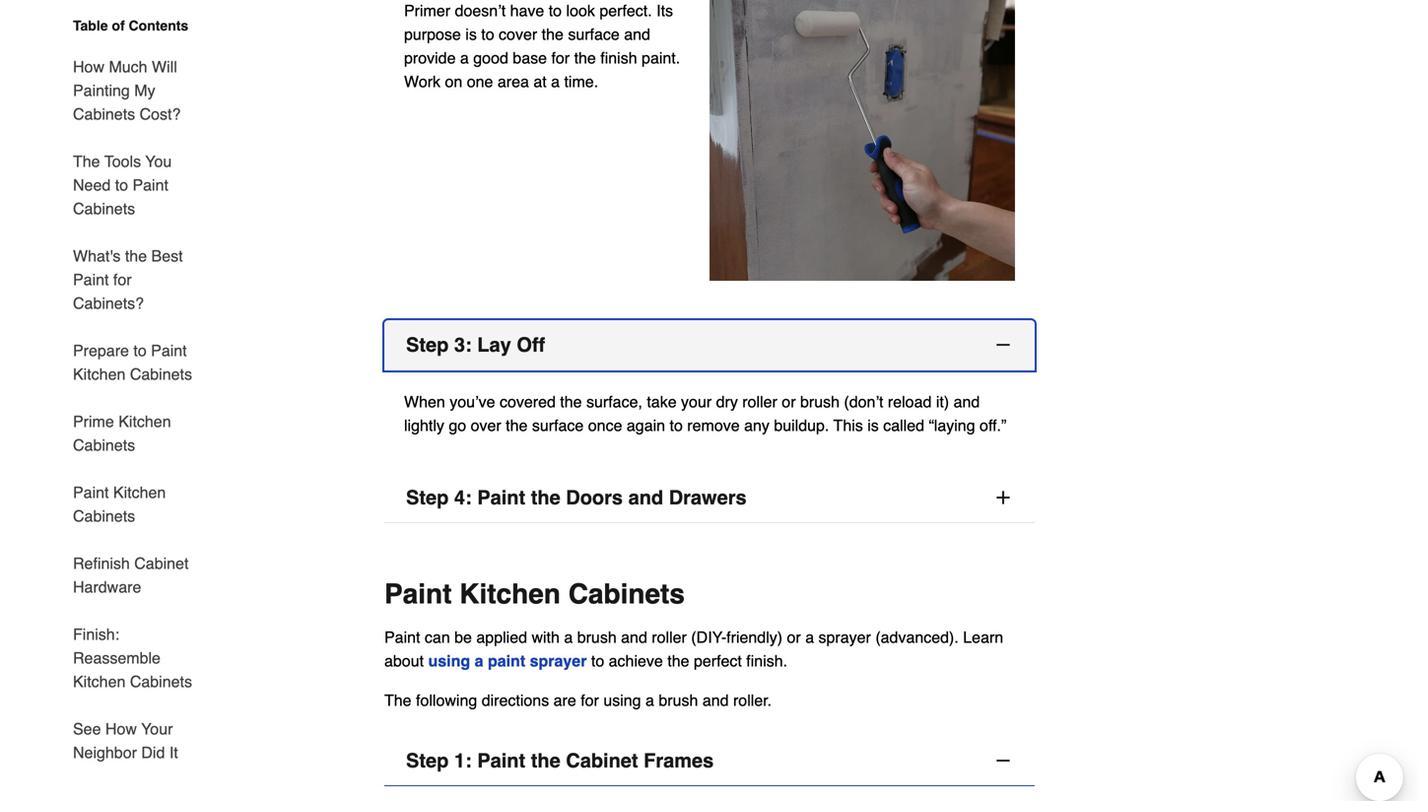 Task type: locate. For each thing, give the bounding box(es) containing it.
sprayer
[[819, 628, 871, 647], [530, 652, 587, 670]]

0 vertical spatial step
[[406, 333, 449, 356]]

finish: reassemble kitchen cabinets
[[73, 626, 192, 691]]

directions
[[482, 691, 549, 710]]

kitchen right prime
[[119, 413, 171, 431]]

minus image inside step 3: lay off button
[[994, 335, 1014, 355]]

minus image for step 3: lay off
[[994, 335, 1014, 355]]

1 vertical spatial minus image
[[994, 751, 1014, 771]]

go
[[449, 416, 466, 435]]

1 vertical spatial how
[[105, 720, 137, 738]]

1 vertical spatial step
[[406, 486, 449, 509]]

paint inside prepare to paint kitchen cabinets
[[151, 342, 187, 360]]

kitchen down prime kitchen cabinets link
[[113, 484, 166, 502]]

achieve
[[609, 652, 663, 670]]

when you've covered the surface, take your dry roller or brush (don't reload it) and lightly go over the surface once again to remove any buildup. this is called "laying off."
[[404, 393, 1007, 435]]

minus image
[[994, 335, 1014, 355], [994, 751, 1014, 771]]

once
[[588, 416, 623, 435]]

covered
[[500, 393, 556, 411]]

and
[[954, 393, 980, 411], [629, 486, 664, 509], [621, 628, 648, 647], [703, 691, 729, 710]]

paint kitchen cabinets up refinish
[[73, 484, 166, 526]]

remove
[[687, 416, 740, 435]]

0 horizontal spatial roller
[[652, 628, 687, 647]]

cabinet up hardware
[[134, 555, 189, 573]]

for up cabinets?
[[113, 271, 132, 289]]

the down are
[[531, 750, 561, 772]]

0 vertical spatial sprayer
[[819, 628, 871, 647]]

again
[[627, 416, 666, 435]]

0 vertical spatial or
[[782, 393, 796, 411]]

paint
[[133, 176, 169, 194], [73, 271, 109, 289], [151, 342, 187, 360], [73, 484, 109, 502], [477, 486, 526, 509], [385, 579, 452, 610], [385, 628, 420, 647], [477, 750, 526, 772]]

1 vertical spatial or
[[787, 628, 801, 647]]

it)
[[936, 393, 950, 411]]

3 step from the top
[[406, 750, 449, 772]]

kitchen down prepare
[[73, 365, 126, 384]]

paint down prime kitchen cabinets
[[73, 484, 109, 502]]

cabinets up prime kitchen cabinets link
[[130, 365, 192, 384]]

finish:
[[73, 626, 119, 644]]

1 vertical spatial brush
[[577, 628, 617, 647]]

brush inside "paint can be applied with a brush and roller (diy-friendly) or a sprayer (advanced). learn about"
[[577, 628, 617, 647]]

finish.
[[747, 652, 788, 670]]

refinish
[[73, 555, 130, 573]]

1 vertical spatial the
[[385, 691, 412, 710]]

1 vertical spatial roller
[[652, 628, 687, 647]]

step left 4:
[[406, 486, 449, 509]]

or inside when you've covered the surface, take your dry roller or brush (don't reload it) and lightly go over the surface once again to remove any buildup. this is called "laying off."
[[782, 393, 796, 411]]

paint up about
[[385, 628, 420, 647]]

for
[[113, 271, 132, 289], [581, 691, 599, 710]]

paint right 4:
[[477, 486, 526, 509]]

will
[[152, 58, 177, 76]]

and up achieve
[[621, 628, 648, 647]]

0 vertical spatial how
[[73, 58, 105, 76]]

using a paint sprayer to achieve the perfect finish.
[[428, 652, 788, 670]]

2 horizontal spatial brush
[[801, 393, 840, 411]]

step 3: lay off button
[[385, 320, 1035, 370]]

paint inside paint kitchen cabinets link
[[73, 484, 109, 502]]

step left 3:
[[406, 333, 449, 356]]

and right it)
[[954, 393, 980, 411]]

how up neighbor
[[105, 720, 137, 738]]

paint inside "paint can be applied with a brush and roller (diy-friendly) or a sprayer (advanced). learn about"
[[385, 628, 420, 647]]

paint down what's
[[73, 271, 109, 289]]

the left best
[[125, 247, 147, 265]]

to inside the tools you need to paint cabinets
[[115, 176, 128, 194]]

the inside the tools you need to paint cabinets
[[73, 152, 100, 171]]

0 horizontal spatial paint kitchen cabinets
[[73, 484, 166, 526]]

roller inside when you've covered the surface, take your dry roller or brush (don't reload it) and lightly go over the surface once again to remove any buildup. this is called "laying off."
[[743, 393, 778, 411]]

or inside "paint can be applied with a brush and roller (diy-friendly) or a sprayer (advanced). learn about"
[[787, 628, 801, 647]]

table of contents element
[[57, 16, 205, 765]]

sprayer left (advanced).
[[819, 628, 871, 647]]

0 horizontal spatial cabinet
[[134, 555, 189, 573]]

2 minus image from the top
[[994, 751, 1014, 771]]

the for the tools you need to paint cabinets
[[73, 152, 100, 171]]

take
[[647, 393, 677, 411]]

be
[[455, 628, 472, 647]]

1 horizontal spatial cabinet
[[566, 750, 638, 772]]

roller up any
[[743, 393, 778, 411]]

to down tools
[[115, 176, 128, 194]]

cabinets down painting
[[73, 105, 135, 123]]

1 step from the top
[[406, 333, 449, 356]]

a
[[564, 628, 573, 647], [806, 628, 814, 647], [475, 652, 484, 670], [646, 691, 655, 710]]

1 horizontal spatial sprayer
[[819, 628, 871, 647]]

to left achieve
[[591, 652, 605, 670]]

or up 'finish.'
[[787, 628, 801, 647]]

roller inside "paint can be applied with a brush and roller (diy-friendly) or a sprayer (advanced). learn about"
[[652, 628, 687, 647]]

did
[[141, 744, 165, 762]]

sprayer down with
[[530, 652, 587, 670]]

table of contents
[[73, 18, 189, 34]]

4:
[[454, 486, 472, 509]]

cabinet down the following directions are for using a brush and roller.
[[566, 750, 638, 772]]

surface
[[532, 416, 584, 435]]

refinish cabinet hardware link
[[73, 540, 205, 611]]

brush
[[801, 393, 840, 411], [577, 628, 617, 647], [659, 691, 698, 710]]

paint up can
[[385, 579, 452, 610]]

doors
[[566, 486, 623, 509]]

what's the best paint for cabinets?
[[73, 247, 183, 313]]

the down about
[[385, 691, 412, 710]]

1 horizontal spatial the
[[385, 691, 412, 710]]

the
[[125, 247, 147, 265], [560, 393, 582, 411], [506, 416, 528, 435], [531, 486, 561, 509], [668, 652, 690, 670], [531, 750, 561, 772]]

0 vertical spatial paint kitchen cabinets
[[73, 484, 166, 526]]

are
[[554, 691, 577, 710]]

0 vertical spatial using
[[428, 652, 470, 670]]

0 horizontal spatial brush
[[577, 628, 617, 647]]

step left the 1:
[[406, 750, 449, 772]]

or up buildup.
[[782, 393, 796, 411]]

0 horizontal spatial the
[[73, 152, 100, 171]]

kitchen inside prepare to paint kitchen cabinets
[[73, 365, 126, 384]]

minus image inside step 1: paint the cabinet frames button
[[994, 751, 1014, 771]]

0 vertical spatial cabinet
[[134, 555, 189, 573]]

to down take
[[670, 416, 683, 435]]

2 step from the top
[[406, 486, 449, 509]]

frames
[[644, 750, 714, 772]]

0 vertical spatial the
[[73, 152, 100, 171]]

how
[[73, 58, 105, 76], [105, 720, 137, 738]]

using down achieve
[[604, 691, 641, 710]]

paint inside step 4: paint the doors and drawers button
[[477, 486, 526, 509]]

"laying
[[929, 416, 976, 435]]

1 horizontal spatial roller
[[743, 393, 778, 411]]

(diy-
[[691, 628, 727, 647]]

for right are
[[581, 691, 599, 710]]

0 horizontal spatial for
[[113, 271, 132, 289]]

brush up using a paint sprayer to achieve the perfect finish.
[[577, 628, 617, 647]]

to
[[115, 176, 128, 194], [133, 342, 147, 360], [670, 416, 683, 435], [591, 652, 605, 670]]

this
[[834, 416, 863, 435]]

0 horizontal spatial sprayer
[[530, 652, 587, 670]]

1 minus image from the top
[[994, 335, 1014, 355]]

and inside button
[[629, 486, 664, 509]]

or
[[782, 393, 796, 411], [787, 628, 801, 647]]

reassemble
[[73, 649, 161, 667]]

0 vertical spatial roller
[[743, 393, 778, 411]]

paint right the 1:
[[477, 750, 526, 772]]

brush up buildup.
[[801, 393, 840, 411]]

paint inside step 1: paint the cabinet frames button
[[477, 750, 526, 772]]

how much will painting my cabinets cost? link
[[73, 43, 205, 138]]

contents
[[129, 18, 189, 34]]

0 vertical spatial for
[[113, 271, 132, 289]]

cabinets?
[[73, 294, 144, 313]]

cabinets up your
[[130, 673, 192, 691]]

cabinet
[[134, 555, 189, 573], [566, 750, 638, 772]]

1 vertical spatial paint kitchen cabinets
[[385, 579, 685, 610]]

1 horizontal spatial for
[[581, 691, 599, 710]]

cabinets down the need
[[73, 200, 135, 218]]

(don't
[[844, 393, 884, 411]]

lay
[[477, 333, 511, 356]]

1 vertical spatial for
[[581, 691, 599, 710]]

1 vertical spatial using
[[604, 691, 641, 710]]

the up the need
[[73, 152, 100, 171]]

paint kitchen cabinets inside table of contents element
[[73, 484, 166, 526]]

cabinets up refinish
[[73, 507, 135, 526]]

0 vertical spatial brush
[[801, 393, 840, 411]]

paint kitchen cabinets link
[[73, 469, 205, 540]]

how inside the see how your neighbor did it
[[105, 720, 137, 738]]

cabinets down prime
[[73, 436, 135, 455]]

kitchen inside paint kitchen cabinets
[[113, 484, 166, 502]]

paint right prepare
[[151, 342, 187, 360]]

kitchen down reassemble
[[73, 673, 126, 691]]

1 horizontal spatial brush
[[659, 691, 698, 710]]

step inside button
[[406, 333, 449, 356]]

1 horizontal spatial paint kitchen cabinets
[[385, 579, 685, 610]]

to right prepare
[[133, 342, 147, 360]]

0 vertical spatial minus image
[[994, 335, 1014, 355]]

paint kitchen cabinets up with
[[385, 579, 685, 610]]

a person rolling white paint onto cabinets. image
[[710, 0, 1016, 281]]

step for step 3: lay off
[[406, 333, 449, 356]]

2 vertical spatial brush
[[659, 691, 698, 710]]

the tools you need to paint cabinets link
[[73, 138, 205, 233]]

paint down you
[[133, 176, 169, 194]]

for inside what's the best paint for cabinets?
[[113, 271, 132, 289]]

kitchen up applied
[[460, 579, 561, 610]]

a left paint
[[475, 652, 484, 670]]

and right the doors
[[629, 486, 664, 509]]

1 vertical spatial sprayer
[[530, 652, 587, 670]]

(advanced).
[[876, 628, 959, 647]]

brush down "paint can be applied with a brush and roller (diy-friendly) or a sprayer (advanced). learn about"
[[659, 691, 698, 710]]

about
[[385, 652, 424, 670]]

roller left the (diy-
[[652, 628, 687, 647]]

over
[[471, 416, 502, 435]]

how up painting
[[73, 58, 105, 76]]

1 vertical spatial cabinet
[[566, 750, 638, 772]]

prepare to paint kitchen cabinets link
[[73, 327, 205, 398]]

paint kitchen cabinets
[[73, 484, 166, 526], [385, 579, 685, 610]]

using down can
[[428, 652, 470, 670]]

tools
[[104, 152, 141, 171]]

roller
[[743, 393, 778, 411], [652, 628, 687, 647]]

2 vertical spatial step
[[406, 750, 449, 772]]

friendly)
[[727, 628, 783, 647]]

of
[[112, 18, 125, 34]]



Task type: describe. For each thing, give the bounding box(es) containing it.
cabinets inside the tools you need to paint cabinets
[[73, 200, 135, 218]]

painting
[[73, 81, 130, 100]]

with
[[532, 628, 560, 647]]

off
[[517, 333, 545, 356]]

paint inside what's the best paint for cabinets?
[[73, 271, 109, 289]]

paint inside the tools you need to paint cabinets
[[133, 176, 169, 194]]

cabinets inside how much will painting my cabinets cost?
[[73, 105, 135, 123]]

hardware
[[73, 578, 141, 596]]

drawers
[[669, 486, 747, 509]]

roller for and
[[652, 628, 687, 647]]

see how your neighbor did it
[[73, 720, 178, 762]]

cabinet inside button
[[566, 750, 638, 772]]

much
[[109, 58, 147, 76]]

prime kitchen cabinets link
[[73, 398, 205, 469]]

reload
[[888, 393, 932, 411]]

how inside how much will painting my cabinets cost?
[[73, 58, 105, 76]]

plus image
[[994, 488, 1014, 508]]

roller.
[[734, 691, 772, 710]]

following
[[416, 691, 477, 710]]

the down "covered"
[[506, 416, 528, 435]]

buildup.
[[774, 416, 830, 435]]

the following directions are for using a brush and roller.
[[385, 691, 772, 710]]

my
[[134, 81, 155, 100]]

the up surface
[[560, 393, 582, 411]]

minus image for step 1: paint the cabinet frames
[[994, 751, 1014, 771]]

the left the perfect
[[668, 652, 690, 670]]

to inside prepare to paint kitchen cabinets
[[133, 342, 147, 360]]

prepare
[[73, 342, 129, 360]]

see
[[73, 720, 101, 738]]

refinish cabinet hardware
[[73, 555, 189, 596]]

what's the best paint for cabinets? link
[[73, 233, 205, 327]]

a right with
[[564, 628, 573, 647]]

step 4: paint the doors and drawers
[[406, 486, 747, 509]]

for for are
[[581, 691, 599, 710]]

what's
[[73, 247, 121, 265]]

can
[[425, 628, 450, 647]]

kitchen inside finish: reassemble kitchen cabinets
[[73, 673, 126, 691]]

and inside when you've covered the surface, take your dry roller or brush (don't reload it) and lightly go over the surface once again to remove any buildup. this is called "laying off."
[[954, 393, 980, 411]]

surface,
[[587, 393, 643, 411]]

finish: reassemble kitchen cabinets link
[[73, 611, 205, 706]]

step 1: paint the cabinet frames
[[406, 750, 714, 772]]

table
[[73, 18, 108, 34]]

called
[[884, 416, 925, 435]]

applied
[[477, 628, 527, 647]]

when
[[404, 393, 445, 411]]

need
[[73, 176, 111, 194]]

brush inside when you've covered the surface, take your dry roller or brush (don't reload it) and lightly go over the surface once again to remove any buildup. this is called "laying off."
[[801, 393, 840, 411]]

it
[[169, 744, 178, 762]]

prepare to paint kitchen cabinets
[[73, 342, 192, 384]]

your
[[681, 393, 712, 411]]

learn
[[964, 628, 1004, 647]]

perfect
[[694, 652, 742, 670]]

roller for dry
[[743, 393, 778, 411]]

a right friendly)
[[806, 628, 814, 647]]

step for step 1: paint the cabinet frames
[[406, 750, 449, 772]]

the for the following directions are for using a brush and roller.
[[385, 691, 412, 710]]

lightly
[[404, 416, 445, 435]]

see how your neighbor did it link
[[73, 706, 205, 765]]

off."
[[980, 416, 1007, 435]]

cabinet inside refinish cabinet hardware
[[134, 555, 189, 573]]

and left roller. on the right
[[703, 691, 729, 710]]

cabinets inside prime kitchen cabinets
[[73, 436, 135, 455]]

cabinets inside finish: reassemble kitchen cabinets
[[130, 673, 192, 691]]

for for paint
[[113, 271, 132, 289]]

cabinets up achieve
[[569, 579, 685, 610]]

kitchen inside prime kitchen cabinets
[[119, 413, 171, 431]]

step 4: paint the doors and drawers button
[[385, 473, 1035, 523]]

0 horizontal spatial using
[[428, 652, 470, 670]]

to inside when you've covered the surface, take your dry roller or brush (don't reload it) and lightly go over the surface once again to remove any buildup. this is called "laying off."
[[670, 416, 683, 435]]

you've
[[450, 393, 495, 411]]

cost?
[[140, 105, 181, 123]]

the tools you need to paint cabinets
[[73, 152, 172, 218]]

your
[[141, 720, 173, 738]]

best
[[151, 247, 183, 265]]

using a paint sprayer link
[[428, 652, 587, 670]]

sprayer inside "paint can be applied with a brush and roller (diy-friendly) or a sprayer (advanced). learn about"
[[819, 628, 871, 647]]

a down achieve
[[646, 691, 655, 710]]

the inside what's the best paint for cabinets?
[[125, 247, 147, 265]]

1 horizontal spatial using
[[604, 691, 641, 710]]

you
[[145, 152, 172, 171]]

3:
[[454, 333, 472, 356]]

how much will painting my cabinets cost?
[[73, 58, 181, 123]]

paint can be applied with a brush and roller (diy-friendly) or a sprayer (advanced). learn about
[[385, 628, 1004, 670]]

the left the doors
[[531, 486, 561, 509]]

step for step 4: paint the doors and drawers
[[406, 486, 449, 509]]

neighbor
[[73, 744, 137, 762]]

any
[[744, 416, 770, 435]]

paint
[[488, 652, 526, 670]]

and inside "paint can be applied with a brush and roller (diy-friendly) or a sprayer (advanced). learn about"
[[621, 628, 648, 647]]

prime
[[73, 413, 114, 431]]

is
[[868, 416, 879, 435]]

step 3: lay off
[[406, 333, 545, 356]]

cabinets inside prepare to paint kitchen cabinets
[[130, 365, 192, 384]]

step 1: paint the cabinet frames button
[[385, 736, 1035, 787]]

prime kitchen cabinets
[[73, 413, 171, 455]]

1:
[[454, 750, 472, 772]]



Task type: vqa. For each thing, say whether or not it's contained in the screenshot.
the middle smart
no



